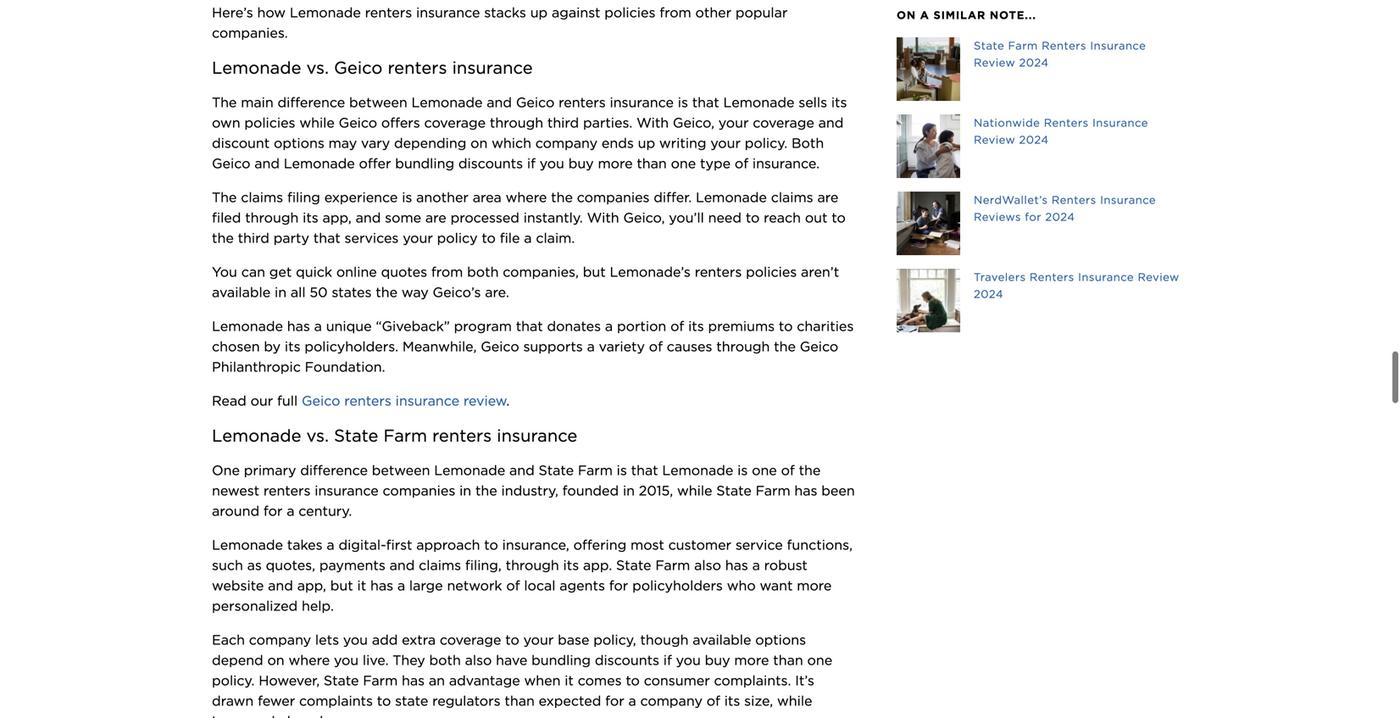 Task type: describe. For each thing, give the bounding box(es) containing it.
differ.
[[654, 189, 692, 206]]

one inside each company lets you add extra coverage to your base policy, though available options depend on where you live. they both also have bundling discounts if you buy more than one policy. however, state farm has an advantage when it comes to consumer complaints. it's drawn fewer complaints to state regulators than expected for a company of its size, while lemonade has drawn more.
[[808, 652, 833, 669]]

such
[[212, 557, 243, 574]]

advantage
[[449, 672, 520, 689]]

2024 inside nationwide renters insurance review 2024
[[1020, 133, 1049, 146]]

a inside one primary difference between lemonade and state farm is that lemonade is one of the newest renters insurance companies in the industry, founded in 2015, while state farm has been around for a century.
[[287, 503, 295, 519]]

robust
[[765, 557, 808, 574]]

its right by
[[285, 338, 301, 355]]

area
[[473, 189, 502, 206]]

own
[[212, 114, 240, 131]]

to right the need
[[746, 209, 760, 226]]

policy,
[[594, 632, 637, 648]]

state farm renters insurance review 2024
[[974, 39, 1147, 69]]

state down read our full geico renters insurance review .
[[334, 426, 379, 446]]

each
[[212, 632, 245, 648]]

discount
[[212, 135, 270, 151]]

geico down discount
[[212, 155, 251, 172]]

a up variety
[[605, 318, 613, 334]]

lemonade inside lemonade has a unique "giveback" program that donates a portion of its premiums to charities chosen by its policyholders. meanwhile, geico supports a variety of causes through the geico philanthropic foundation.
[[212, 318, 283, 334]]

your inside each company lets you add extra coverage to your base policy, though available options depend on where you live. they both also have bundling discounts if you buy more than one policy. however, state farm has an advantage when it comes to consumer complaints. it's drawn fewer complaints to state regulators than expected for a company of its size, while lemonade has drawn more.
[[524, 632, 554, 648]]

you up consumer
[[676, 652, 701, 669]]

a left large
[[398, 577, 405, 594]]

quick
[[296, 264, 332, 280]]

a down service
[[753, 557, 761, 574]]

renters down the review
[[433, 426, 492, 446]]

fewer
[[258, 693, 295, 709]]

and up which
[[487, 94, 512, 111]]

and down first
[[390, 557, 415, 574]]

0 horizontal spatial company
[[249, 632, 311, 648]]

they
[[393, 652, 425, 669]]

the down filed
[[212, 230, 234, 246]]

has down payments
[[371, 577, 394, 594]]

state inside 'state farm renters insurance review 2024'
[[974, 39, 1005, 52]]

0 vertical spatial are
[[818, 189, 839, 206]]

out
[[805, 209, 828, 226]]

one primary difference between lemonade and state farm is that lemonade is one of the newest renters insurance companies in the industry, founded in 2015, while state farm has been around for a century.
[[212, 462, 860, 519]]

also inside each company lets you add extra coverage to your base policy, though available options depend on where you live. they both also have bundling discounts if you buy more than one policy. however, state farm has an advantage when it comes to consumer complaints. it's drawn fewer complaints to state regulators than expected for a company of its size, while lemonade has drawn more.
[[465, 652, 492, 669]]

services
[[345, 230, 399, 246]]

full
[[277, 393, 298, 409]]

2 horizontal spatial in
[[623, 482, 635, 499]]

newest
[[212, 482, 260, 499]]

to up have
[[506, 632, 520, 648]]

a down donates
[[587, 338, 595, 355]]

website
[[212, 577, 264, 594]]

instantly.
[[524, 209, 583, 226]]

for inside one primary difference between lemonade and state farm is that lemonade is one of the newest renters insurance companies in the industry, founded in 2015, while state farm has been around for a century.
[[264, 503, 283, 519]]

it's
[[796, 672, 815, 689]]

state up service
[[717, 482, 752, 499]]

has up state
[[402, 672, 425, 689]]

parties.
[[583, 114, 633, 131]]

renters up offers
[[388, 58, 447, 78]]

between for offers
[[349, 94, 408, 111]]

primary
[[244, 462, 296, 479]]

up inside the main difference between lemonade and geico renters insurance is that lemonade sells its own policies while geico offers coverage through third parties. with geico, your coverage and discount options may vary depending on which company ends up writing your policy. both geico and lemonade offer bundling discounts if you buy more than one type of insurance.
[[638, 135, 656, 151]]

1 horizontal spatial in
[[460, 482, 472, 499]]

to up more.
[[377, 693, 391, 709]]

may
[[329, 135, 357, 151]]

with for parties.
[[637, 114, 669, 131]]

similar
[[934, 8, 986, 22]]

chosen
[[212, 338, 260, 355]]

that inside one primary difference between lemonade and state farm is that lemonade is one of the newest renters insurance companies in the industry, founded in 2015, while state farm has been around for a century.
[[631, 462, 659, 479]]

companies.
[[212, 24, 288, 41]]

available inside each company lets you add extra coverage to your base policy, though available options depend on where you live. they both also have bundling discounts if you buy more than one policy. however, state farm has an advantage when it comes to consumer complaints. it's drawn fewer complaints to state regulators than expected for a company of its size, while lemonade has drawn more.
[[693, 632, 752, 648]]

lemonade inside here's how lemonade renters insurance stacks up against policies from other popular companies.
[[290, 4, 361, 21]]

through inside the main difference between lemonade and geico renters insurance is that lemonade sells its own policies while geico offers coverage through third parties. with geico, your coverage and discount options may vary depending on which company ends up writing your policy. both geico and lemonade offer bundling discounts if you buy more than one type of insurance.
[[490, 114, 544, 131]]

review for nationwide renters insurance review 2024
[[974, 133, 1016, 146]]

donates
[[547, 318, 601, 334]]

sells
[[799, 94, 828, 111]]

renters inside 'state farm renters insurance review 2024'
[[1042, 39, 1087, 52]]

more inside lemonade takes a digital-first approach to insurance, offering most customer service functions, such as quotes, payments and claims filing, through its app. state farm also has a robust website and app, but it has a large network of local agents for policyholders who want more personalized help.
[[797, 577, 832, 594]]

how
[[257, 4, 286, 21]]

to inside lemonade takes a digital-first approach to insurance, offering most customer service functions, such as quotes, payments and claims filing, through its app. state farm also has a robust website and app, but it has a large network of local agents for policyholders who want more personalized help.
[[484, 537, 498, 553]]

depend
[[212, 652, 263, 669]]

state inside each company lets you add extra coverage to your base policy, though available options depend on where you live. they both also have bundling discounts if you buy more than one policy. however, state farm has an advantage when it comes to consumer complaints. it's drawn fewer complaints to state regulators than expected for a company of its size, while lemonade has drawn more.
[[324, 672, 359, 689]]

it inside each company lets you add extra coverage to your base policy, though available options depend on where you live. they both also have bundling discounts if you buy more than one policy. however, state farm has an advantage when it comes to consumer complaints. it's drawn fewer complaints to state regulators than expected for a company of its size, while lemonade has drawn more.
[[565, 672, 574, 689]]

agents
[[560, 577, 605, 594]]

both inside you can get quick online quotes from both companies, but lemonade's renters policies aren't available in all 50 states the way geico's are.
[[467, 264, 499, 280]]

its inside the claims filing experience is another area where the companies differ. lemonade claims are filed through its app, and some are processed instantly. with geico, you'll need to reach out to the third party that services your policy to file a claim.
[[303, 209, 319, 226]]

a inside each company lets you add extra coverage to your base policy, though available options depend on where you live. they both also have bundling discounts if you buy more than one policy. however, state farm has an advantage when it comes to consumer complaints. it's drawn fewer complaints to state regulators than expected for a company of its size, while lemonade has drawn more.
[[629, 693, 637, 709]]

functions,
[[787, 537, 853, 553]]

read our full geico renters insurance review .
[[212, 393, 510, 409]]

insurance inside one primary difference between lemonade and state farm is that lemonade is one of the newest renters insurance companies in the industry, founded in 2015, while state farm has been around for a century.
[[315, 482, 379, 499]]

geico right full
[[302, 393, 340, 409]]

lemonade inside the claims filing experience is another area where the companies differ. lemonade claims are filed through its app, and some are processed instantly. with geico, you'll need to reach out to the third party that services your policy to file a claim.
[[696, 189, 767, 206]]

online
[[337, 264, 377, 280]]

depending
[[394, 135, 467, 151]]

difference for while
[[278, 94, 345, 111]]

policies inside here's how lemonade renters insurance stacks up against policies from other popular companies.
[[605, 4, 656, 21]]

and down quotes,
[[268, 577, 293, 594]]

to right comes
[[626, 672, 640, 689]]

renters down 'foundation.'
[[344, 393, 392, 409]]

policyholders.
[[305, 338, 399, 355]]

more inside each company lets you add extra coverage to your base policy, though available options depend on where you live. they both also have bundling discounts if you buy more than one policy. however, state farm has an advantage when it comes to consumer complaints. it's drawn fewer complaints to state regulators than expected for a company of its size, while lemonade has drawn more.
[[735, 652, 770, 669]]

insurance,
[[503, 537, 570, 553]]

a right on
[[921, 8, 930, 22]]

lemonade up depending
[[412, 94, 483, 111]]

farm inside 'state farm renters insurance review 2024'
[[1009, 39, 1039, 52]]

has inside lemonade has a unique "giveback" program that donates a portion of its premiums to charities chosen by its policyholders. meanwhile, geico supports a variety of causes through the geico philanthropic foundation.
[[287, 318, 310, 334]]

experience
[[325, 189, 398, 206]]

main
[[241, 94, 274, 111]]

renters inside here's how lemonade renters insurance stacks up against policies from other popular companies.
[[365, 4, 412, 21]]

2024 inside nerdwallet's renters insurance reviews for 2024
[[1046, 210, 1076, 223]]

difference for renters
[[300, 462, 368, 479]]

if inside the main difference between lemonade and geico renters insurance is that lemonade sells its own policies while geico offers coverage through third parties. with geico, your coverage and discount options may vary depending on which company ends up writing your policy. both geico and lemonade offer bundling discounts if you buy more than one type of insurance.
[[527, 155, 536, 172]]

through inside lemonade takes a digital-first approach to insurance, offering most customer service functions, such as quotes, payments and claims filing, through its app. state farm also has a robust website and app, but it has a large network of local agents for policyholders who want more personalized help.
[[506, 557, 559, 574]]

most
[[631, 537, 665, 553]]

coverage up depending
[[424, 114, 486, 131]]

way
[[402, 284, 429, 301]]

of down portion
[[649, 338, 663, 355]]

nerdwallet's renters insurance reviews for 2024
[[974, 193, 1157, 223]]

industry,
[[502, 482, 559, 499]]

the up functions,
[[799, 462, 821, 479]]

between for companies
[[372, 462, 430, 479]]

you right lets
[[343, 632, 368, 648]]

one inside the main difference between lemonade and geico renters insurance is that lemonade sells its own policies while geico offers coverage through third parties. with geico, your coverage and discount options may vary depending on which company ends up writing your policy. both geico and lemonade offer bundling discounts if you buy more than one type of insurance.
[[671, 155, 696, 172]]

companies inside the claims filing experience is another area where the companies differ. lemonade claims are filed through its app, and some are processed instantly. with geico, you'll need to reach out to the third party that services your policy to file a claim.
[[577, 189, 650, 206]]

coverage up "both"
[[753, 114, 815, 131]]

geico, for is
[[673, 114, 715, 131]]

review for travelers renters insurance review 2024
[[1138, 271, 1180, 284]]

travelers renters insurance review 2024 link
[[897, 269, 1189, 332]]

read
[[212, 393, 247, 409]]

nerdwallet's
[[974, 193, 1049, 206]]

of inside one primary difference between lemonade and state farm is that lemonade is one of the newest renters insurance companies in the industry, founded in 2015, while state farm has been around for a century.
[[782, 462, 795, 479]]

quotes,
[[266, 557, 316, 574]]

claim.
[[536, 230, 575, 246]]

travelers
[[974, 271, 1027, 284]]

the up instantly.
[[551, 189, 573, 206]]

discounts inside each company lets you add extra coverage to your base policy, though available options depend on where you live. they both also have bundling discounts if you buy more than one policy. however, state farm has an advantage when it comes to consumer complaints. it's drawn fewer complaints to state regulators than expected for a company of its size, while lemonade has drawn more.
[[595, 652, 660, 669]]

policyholders
[[633, 577, 723, 594]]

app, inside lemonade takes a digital-first approach to insurance, offering most customer service functions, such as quotes, payments and claims filing, through its app. state farm also has a robust website and app, but it has a large network of local agents for policyholders who want more personalized help.
[[297, 577, 326, 594]]

"giveback"
[[376, 318, 450, 334]]

portion
[[617, 318, 667, 334]]

while inside one primary difference between lemonade and state farm is that lemonade is one of the newest renters insurance companies in the industry, founded in 2015, while state farm has been around for a century.
[[678, 482, 713, 499]]

if inside each company lets you add extra coverage to your base policy, though available options depend on where you live. they both also have bundling discounts if you buy more than one policy. however, state farm has an advantage when it comes to consumer complaints. it's drawn fewer complaints to state regulators than expected for a company of its size, while lemonade has drawn more.
[[664, 652, 672, 669]]

and down discount
[[255, 155, 280, 172]]

both inside each company lets you add extra coverage to your base policy, though available options depend on where you live. they both also have bundling discounts if you buy more than one policy. however, state farm has an advantage when it comes to consumer complaints. it's drawn fewer complaints to state regulators than expected for a company of its size, while lemonade has drawn more.
[[430, 652, 461, 669]]

insurance inside here's how lemonade renters insurance stacks up against policies from other popular companies.
[[416, 4, 480, 21]]

renters inside you can get quick online quotes from both companies, but lemonade's renters policies aren't available in all 50 states the way geico's are.
[[695, 264, 742, 280]]

you down lets
[[334, 652, 359, 669]]

lemonade vs. geico renters insurance
[[212, 58, 533, 78]]

nationwide renters insurance review 2024
[[974, 116, 1149, 146]]

2015,
[[639, 482, 673, 499]]

insurance down here's how lemonade renters insurance stacks up against policies from other popular companies.
[[452, 58, 533, 78]]

geico down program
[[481, 338, 520, 355]]

lemonade left sells
[[724, 94, 795, 111]]

state
[[395, 693, 428, 709]]

geico down charities
[[800, 338, 839, 355]]

of inside the main difference between lemonade and geico renters insurance is that lemonade sells its own policies while geico offers coverage through third parties. with geico, your coverage and discount options may vary depending on which company ends up writing your policy. both geico and lemonade offer bundling discounts if you buy more than one type of insurance.
[[735, 155, 749, 172]]

consumer
[[644, 672, 710, 689]]

note...
[[990, 8, 1037, 22]]

insurance down .
[[497, 426, 578, 446]]

the main difference between lemonade and geico renters insurance is that lemonade sells its own policies while geico offers coverage through third parties. with geico, your coverage and discount options may vary depending on which company ends up writing your policy. both geico and lemonade offer bundling discounts if you buy more than one type of insurance.
[[212, 94, 852, 172]]

where inside each company lets you add extra coverage to your base policy, though available options depend on where you live. they both also have bundling discounts if you buy more than one policy. however, state farm has an advantage when it comes to consumer complaints. it's drawn fewer complaints to state regulators than expected for a company of its size, while lemonade has drawn more.
[[289, 652, 330, 669]]

regulators
[[433, 693, 501, 709]]

and inside one primary difference between lemonade and state farm is that lemonade is one of the newest renters insurance companies in the industry, founded in 2015, while state farm has been around for a century.
[[510, 462, 535, 479]]

third inside the claims filing experience is another area where the companies differ. lemonade claims are filed through its app, and some are processed instantly. with geico, you'll need to reach out to the third party that services your policy to file a claim.
[[238, 230, 270, 246]]

causes
[[667, 338, 713, 355]]

available inside you can get quick online quotes from both companies, but lemonade's renters policies aren't available in all 50 states the way geico's are.
[[212, 284, 271, 301]]

help.
[[302, 598, 334, 614]]

geico up offers
[[334, 58, 383, 78]]

lemonade up main
[[212, 58, 302, 78]]

supports
[[524, 338, 583, 355]]

is up service
[[738, 462, 748, 479]]

farm up founded
[[578, 462, 613, 479]]

insurance up lemonade vs. state farm renters insurance
[[396, 393, 460, 409]]

than inside the main difference between lemonade and geico renters insurance is that lemonade sells its own policies while geico offers coverage through third parties. with geico, your coverage and discount options may vary depending on which company ends up writing your policy. both geico and lemonade offer bundling discounts if you buy more than one type of insurance.
[[637, 155, 667, 172]]

on inside each company lets you add extra coverage to your base policy, though available options depend on where you live. they both also have bundling discounts if you buy more than one policy. however, state farm has an advantage when it comes to consumer complaints. it's drawn fewer complaints to state regulators than expected for a company of its size, while lemonade has drawn more.
[[268, 652, 285, 669]]

program
[[454, 318, 512, 334]]

premiums
[[709, 318, 775, 334]]

its inside each company lets you add extra coverage to your base policy, though available options depend on where you live. they both also have bundling discounts if you buy more than one policy. however, state farm has an advantage when it comes to consumer complaints. it's drawn fewer complaints to state regulators than expected for a company of its size, while lemonade has drawn more.
[[725, 693, 741, 709]]

renters inside the main difference between lemonade and geico renters insurance is that lemonade sells its own policies while geico offers coverage through third parties. with geico, your coverage and discount options may vary depending on which company ends up writing your policy. both geico and lemonade offer bundling discounts if you buy more than one type of insurance.
[[559, 94, 606, 111]]

0 horizontal spatial are
[[426, 209, 447, 226]]

bundling inside the main difference between lemonade and geico renters insurance is that lemonade sells its own policies while geico offers coverage through third parties. with geico, your coverage and discount options may vary depending on which company ends up writing your policy. both geico and lemonade offer bundling discounts if you buy more than one type of insurance.
[[395, 155, 455, 172]]

insurance inside the main difference between lemonade and geico renters insurance is that lemonade sells its own policies while geico offers coverage through third parties. with geico, your coverage and discount options may vary depending on which company ends up writing your policy. both geico and lemonade offer bundling discounts if you buy more than one type of insurance.
[[610, 94, 674, 111]]

options inside each company lets you add extra coverage to your base policy, though available options depend on where you live. they both also have bundling discounts if you buy more than one policy. however, state farm has an advantage when it comes to consumer complaints. it's drawn fewer complaints to state regulators than expected for a company of its size, while lemonade has drawn more.
[[756, 632, 807, 648]]

you can get quick online quotes from both companies, but lemonade's renters policies aren't available in all 50 states the way geico's are.
[[212, 264, 844, 301]]

network
[[447, 577, 502, 594]]

file
[[500, 230, 520, 246]]

geico up which
[[516, 94, 555, 111]]

and down sells
[[819, 114, 844, 131]]

for inside each company lets you add extra coverage to your base policy, though available options depend on where you live. they both also have bundling discounts if you buy more than one policy. however, state farm has an advantage when it comes to consumer complaints. it's drawn fewer complaints to state regulators than expected for a company of its size, while lemonade has drawn more.
[[606, 693, 625, 709]]

renters inside one primary difference between lemonade and state farm is that lemonade is one of the newest renters insurance companies in the industry, founded in 2015, while state farm has been around for a century.
[[264, 482, 311, 499]]

vs. for geico
[[307, 58, 329, 78]]

insurance for nationwide renters insurance review 2024
[[1093, 116, 1149, 129]]

processed
[[451, 209, 520, 226]]

0 vertical spatial drawn
[[212, 693, 254, 709]]

on a similar note...
[[897, 8, 1037, 22]]

writing
[[660, 135, 707, 151]]

0 horizontal spatial than
[[505, 693, 535, 709]]

one
[[212, 462, 240, 479]]

are.
[[485, 284, 510, 301]]

geico up may
[[339, 114, 377, 131]]

lets
[[315, 632, 339, 648]]

of inside each company lets you add extra coverage to your base policy, though available options depend on where you live. they both also have bundling discounts if you buy more than one policy. however, state farm has an advantage when it comes to consumer complaints. it's drawn fewer complaints to state regulators than expected for a company of its size, while lemonade has drawn more.
[[707, 693, 721, 709]]

filed
[[212, 209, 241, 226]]

extra
[[402, 632, 436, 648]]

insurance for nerdwallet's renters insurance reviews for 2024
[[1101, 193, 1157, 206]]

can
[[241, 264, 265, 280]]

lemonade vs. state farm renters insurance
[[212, 426, 578, 446]]

century.
[[299, 503, 352, 519]]

payments
[[320, 557, 386, 574]]



Task type: vqa. For each thing, say whether or not it's contained in the screenshot.
renters in Here's how Lemonade renters insurance stacks up against policies from other popular companies.
yes



Task type: locate. For each thing, give the bounding box(es) containing it.
2024 down "nationwide"
[[1020, 133, 1049, 146]]

0 horizontal spatial more
[[598, 155, 633, 172]]

2024 down note...
[[1020, 56, 1049, 69]]

but down payments
[[331, 577, 353, 594]]

0 vertical spatial while
[[300, 114, 335, 131]]

our
[[251, 393, 273, 409]]

0 vertical spatial company
[[536, 135, 598, 151]]

of up causes
[[671, 318, 685, 334]]

geico renters insurance review link
[[302, 393, 507, 409]]

lemonade up chosen on the left top of the page
[[212, 318, 283, 334]]

but inside lemonade takes a digital-first approach to insurance, offering most customer service functions, such as quotes, payments and claims filing, through its app. state farm also has a robust website and app, but it has a large network of local agents for policyholders who want more personalized help.
[[331, 577, 353, 594]]

through up which
[[490, 114, 544, 131]]

for down comes
[[606, 693, 625, 709]]

but inside you can get quick online quotes from both companies, but lemonade's renters policies aren't available in all 50 states the way geico's are.
[[583, 264, 606, 280]]

0 horizontal spatial one
[[671, 155, 696, 172]]

from up geico's
[[432, 264, 463, 280]]

for inside lemonade takes a digital-first approach to insurance, offering most customer service functions, such as quotes, payments and claims filing, through its app. state farm also has a robust website and app, but it has a large network of local agents for policyholders who want more personalized help.
[[609, 577, 629, 594]]

app.
[[583, 557, 612, 574]]

renters for nerdwallet's
[[1052, 193, 1097, 206]]

from inside here's how lemonade renters insurance stacks up against policies from other popular companies.
[[660, 4, 692, 21]]

0 vertical spatial vs.
[[307, 58, 329, 78]]

its inside the main difference between lemonade and geico renters insurance is that lemonade sells its own policies while geico offers coverage through third parties. with geico, your coverage and discount options may vary depending on which company ends up writing your policy. both geico and lemonade offer bundling discounts if you buy more than one type of insurance.
[[832, 94, 848, 111]]

on inside the main difference between lemonade and geico renters insurance is that lemonade sells its own policies while geico offers coverage through third parties. with geico, your coverage and discount options may vary depending on which company ends up writing your policy. both geico and lemonade offer bundling discounts if you buy more than one type of insurance.
[[471, 135, 488, 151]]

1 horizontal spatial policy.
[[745, 135, 788, 151]]

1 vertical spatial on
[[268, 652, 285, 669]]

policies right against
[[605, 4, 656, 21]]

filing
[[287, 189, 320, 206]]

coverage inside each company lets you add extra coverage to your base policy, though available options depend on where you live. they both also have bundling discounts if you buy more than one policy. however, state farm has an advantage when it comes to consumer complaints. it's drawn fewer complaints to state regulators than expected for a company of its size, while lemonade has drawn more.
[[440, 632, 502, 648]]

1 vertical spatial third
[[238, 230, 270, 246]]

though
[[641, 632, 689, 648]]

1 horizontal spatial companies
[[577, 189, 650, 206]]

1 vertical spatial from
[[432, 264, 463, 280]]

the claims filing experience is another area where the companies differ. lemonade claims are filed through its app, and some are processed instantly. with geico, you'll need to reach out to the third party that services your policy to file a claim.
[[212, 189, 850, 246]]

against
[[552, 4, 601, 21]]

that
[[693, 94, 720, 111], [314, 230, 341, 246], [516, 318, 543, 334], [631, 462, 659, 479]]

0 vertical spatial third
[[548, 114, 579, 131]]

2 horizontal spatial one
[[808, 652, 833, 669]]

0 horizontal spatial where
[[289, 652, 330, 669]]

available
[[212, 284, 271, 301], [693, 632, 752, 648]]

lemonade up 2015,
[[663, 462, 734, 479]]

to down processed
[[482, 230, 496, 246]]

drawn down complaints
[[314, 713, 356, 718]]

insurance.
[[753, 155, 820, 172]]

1 horizontal spatial are
[[818, 189, 839, 206]]

more down "ends"
[[598, 155, 633, 172]]

that inside lemonade has a unique "giveback" program that donates a portion of its premiums to charities chosen by its policyholders. meanwhile, geico supports a variety of causes through the geico philanthropic foundation.
[[516, 318, 543, 334]]

drawn down depend
[[212, 693, 254, 709]]

2 vertical spatial one
[[808, 652, 833, 669]]

0 vertical spatial options
[[274, 135, 325, 151]]

than down writing
[[637, 155, 667, 172]]

renters down the need
[[695, 264, 742, 280]]

who
[[727, 577, 756, 594]]

the inside you can get quick online quotes from both companies, but lemonade's renters policies aren't available in all 50 states the way geico's are.
[[376, 284, 398, 301]]

farm down geico renters insurance review link
[[384, 426, 427, 446]]

farm inside lemonade takes a digital-first approach to insurance, offering most customer service functions, such as quotes, payments and claims filing, through its app. state farm also has a robust website and app, but it has a large network of local agents for policyholders who want more personalized help.
[[656, 557, 691, 574]]

0 horizontal spatial options
[[274, 135, 325, 151]]

the up own
[[212, 94, 237, 111]]

claims down approach
[[419, 557, 461, 574]]

1 horizontal spatial geico,
[[673, 114, 715, 131]]

up right stacks
[[531, 4, 548, 21]]

2 vertical spatial company
[[641, 693, 703, 709]]

of down consumer
[[707, 693, 721, 709]]

0 horizontal spatial policy.
[[212, 672, 255, 689]]

geico, inside the main difference between lemonade and geico renters insurance is that lemonade sells its own policies while geico offers coverage through third parties. with geico, your coverage and discount options may vary depending on which company ends up writing your policy. both geico and lemonade offer bundling discounts if you buy more than one type of insurance.
[[673, 114, 715, 131]]

1 vertical spatial drawn
[[314, 713, 356, 718]]

app, up help.
[[297, 577, 326, 594]]

stacks
[[484, 4, 527, 21]]

farm up service
[[756, 482, 791, 499]]

0 horizontal spatial policies
[[245, 114, 296, 131]]

insurance for travelers renters insurance review 2024
[[1079, 271, 1135, 284]]

geico, for companies
[[624, 209, 665, 226]]

while right 2015,
[[678, 482, 713, 499]]

2 vertical spatial review
[[1138, 271, 1180, 284]]

lemonade takes a digital-first approach to insurance, offering most customer service functions, such as quotes, payments and claims filing, through its app. state farm also has a robust website and app, but it has a large network of local agents for policyholders who want more personalized help.
[[212, 537, 857, 614]]

a right takes
[[327, 537, 335, 553]]

third inside the main difference between lemonade and geico renters insurance is that lemonade sells its own policies while geico offers coverage through third parties. with geico, your coverage and discount options may vary depending on which company ends up writing your policy. both geico and lemonade offer bundling discounts if you buy more than one type of insurance.
[[548, 114, 579, 131]]

comes
[[578, 672, 622, 689]]

renters down primary
[[264, 482, 311, 499]]

in up approach
[[460, 482, 472, 499]]

drawn
[[212, 693, 254, 709], [314, 713, 356, 718]]

1 vertical spatial discounts
[[595, 652, 660, 669]]

from inside you can get quick online quotes from both companies, but lemonade's renters policies aren't available in all 50 states the way geico's are.
[[432, 264, 463, 280]]

it inside lemonade takes a digital-first approach to insurance, offering most customer service functions, such as quotes, payments and claims filing, through its app. state farm also has a robust website and app, but it has a large network of local agents for policyholders who want more personalized help.
[[357, 577, 366, 594]]

vs. up may
[[307, 58, 329, 78]]

state
[[974, 39, 1005, 52], [334, 426, 379, 446], [539, 462, 574, 479], [717, 482, 752, 499], [617, 557, 652, 574], [324, 672, 359, 689]]

than down when
[[505, 693, 535, 709]]

0 horizontal spatial if
[[527, 155, 536, 172]]

0 horizontal spatial while
[[300, 114, 335, 131]]

0 horizontal spatial available
[[212, 284, 271, 301]]

policy. inside each company lets you add extra coverage to your base policy, though available options depend on where you live. they both also have bundling discounts if you buy more than one policy. however, state farm has an advantage when it comes to consumer complaints. it's drawn fewer complaints to state regulators than expected for a company of its size, while lemonade has drawn more.
[[212, 672, 255, 689]]

one inside one primary difference between lemonade and state farm is that lemonade is one of the newest renters insurance companies in the industry, founded in 2015, while state farm has been around for a century.
[[752, 462, 777, 479]]

that inside the claims filing experience is another area where the companies differ. lemonade claims are filed through its app, and some are processed instantly. with geico, you'll need to reach out to the third party that services your policy to file a claim.
[[314, 230, 341, 246]]

state up industry,
[[539, 462, 574, 479]]

through inside the claims filing experience is another area where the companies differ. lemonade claims are filed through its app, and some are processed instantly. with geico, you'll need to reach out to the third party that services your policy to file a claim.
[[245, 209, 299, 226]]

that inside the main difference between lemonade and geico renters insurance is that lemonade sells its own policies while geico offers coverage through third parties. with geico, your coverage and discount options may vary depending on which company ends up writing your policy. both geico and lemonade offer bundling discounts if you buy more than one type of insurance.
[[693, 94, 720, 111]]

policy. inside the main difference between lemonade and geico renters insurance is that lemonade sells its own policies while geico offers coverage through third parties. with geico, your coverage and discount options may vary depending on which company ends up writing your policy. both geico and lemonade offer bundling discounts if you buy more than one type of insurance.
[[745, 135, 788, 151]]

aren't
[[801, 264, 840, 280]]

0 vertical spatial on
[[471, 135, 488, 151]]

1 vertical spatial up
[[638, 135, 656, 151]]

1 vertical spatial while
[[678, 482, 713, 499]]

renters
[[365, 4, 412, 21], [388, 58, 447, 78], [559, 94, 606, 111], [695, 264, 742, 280], [344, 393, 392, 409], [433, 426, 492, 446], [264, 482, 311, 499]]

0 vertical spatial it
[[357, 577, 366, 594]]

review
[[464, 393, 507, 409]]

has down fewer
[[287, 713, 310, 718]]

in left 2015,
[[623, 482, 635, 499]]

2 vertical spatial policies
[[746, 264, 797, 280]]

policies inside you can get quick online quotes from both companies, but lemonade's renters policies aren't available in all 50 states the way geico's are.
[[746, 264, 797, 280]]

2 horizontal spatial claims
[[771, 189, 814, 206]]

0 vertical spatial the
[[212, 94, 237, 111]]

customer
[[669, 537, 732, 553]]

renters for travelers
[[1030, 271, 1075, 284]]

has up the who
[[726, 557, 749, 574]]

0 vertical spatial between
[[349, 94, 408, 111]]

if down though
[[664, 652, 672, 669]]

lemonade's
[[610, 264, 691, 280]]

claims inside lemonade takes a digital-first approach to insurance, offering most customer service functions, such as quotes, payments and claims filing, through its app. state farm also has a robust website and app, but it has a large network of local agents for policyholders who want more personalized help.
[[419, 557, 461, 574]]

renters
[[1042, 39, 1087, 52], [1045, 116, 1089, 129], [1052, 193, 1097, 206], [1030, 271, 1075, 284]]

2024 inside travelers renters insurance review 2024
[[974, 287, 1004, 301]]

review inside 'state farm renters insurance review 2024'
[[974, 56, 1016, 69]]

and up services
[[356, 209, 381, 226]]

between
[[349, 94, 408, 111], [372, 462, 430, 479]]

between inside the main difference between lemonade and geico renters insurance is that lemonade sells its own policies while geico offers coverage through third parties. with geico, your coverage and discount options may vary depending on which company ends up writing your policy. both geico and lemonade offer bundling discounts if you buy more than one type of insurance.
[[349, 94, 408, 111]]

offering
[[574, 537, 627, 553]]

farm inside each company lets you add extra coverage to your base policy, though available options depend on where you live. they both also have bundling discounts if you buy more than one policy. however, state farm has an advantage when it comes to consumer complaints. it's drawn fewer complaints to state regulators than expected for a company of its size, while lemonade has drawn more.
[[363, 672, 398, 689]]

foundation.
[[305, 359, 385, 375]]

to inside lemonade has a unique "giveback" program that donates a portion of its premiums to charities chosen by its policyholders. meanwhile, geico supports a variety of causes through the geico philanthropic foundation.
[[779, 318, 793, 334]]

up right "ends"
[[638, 135, 656, 151]]

is inside the main difference between lemonade and geico renters insurance is that lemonade sells its own policies while geico offers coverage through third parties. with geico, your coverage and discount options may vary depending on which company ends up writing your policy. both geico and lemonade offer bundling discounts if you buy more than one type of insurance.
[[678, 94, 689, 111]]

0 vertical spatial with
[[637, 114, 669, 131]]

2 horizontal spatial policies
[[746, 264, 797, 280]]

.
[[507, 393, 510, 409]]

insurance up century.
[[315, 482, 379, 499]]

as
[[247, 557, 262, 574]]

also inside lemonade takes a digital-first approach to insurance, offering most customer service functions, such as quotes, payments and claims filing, through its app. state farm also has a robust website and app, but it has a large network of local agents for policyholders who want more personalized help.
[[695, 557, 722, 574]]

is inside the claims filing experience is another area where the companies differ. lemonade claims are filed through its app, and some are processed instantly. with geico, you'll need to reach out to the third party that services your policy to file a claim.
[[402, 189, 412, 206]]

policy
[[437, 230, 478, 246]]

travelers renters insurance review 2024
[[974, 271, 1180, 301]]

1 horizontal spatial up
[[638, 135, 656, 151]]

1 vertical spatial vs.
[[307, 426, 329, 446]]

1 vertical spatial company
[[249, 632, 311, 648]]

third
[[548, 114, 579, 131], [238, 230, 270, 246]]

state up complaints
[[324, 672, 359, 689]]

bundling down base
[[532, 652, 591, 669]]

a right the expected
[[629, 693, 637, 709]]

discounts
[[459, 155, 523, 172], [595, 652, 660, 669]]

of right the 'type'
[[735, 155, 749, 172]]

the inside lemonade has a unique "giveback" program that donates a portion of its premiums to charities chosen by its policyholders. meanwhile, geico supports a variety of causes through the geico philanthropic foundation.
[[774, 338, 796, 355]]

on up however,
[[268, 652, 285, 669]]

more.
[[360, 713, 398, 718]]

a inside the claims filing experience is another area where the companies differ. lemonade claims are filed through its app, and some are processed instantly. with geico, you'll need to reach out to the third party that services your policy to file a claim.
[[524, 230, 532, 246]]

where up instantly.
[[506, 189, 547, 206]]

0 vertical spatial from
[[660, 4, 692, 21]]

nerdwallet's renters insurance reviews for 2024 link
[[897, 192, 1189, 255]]

the left industry,
[[476, 482, 498, 499]]

review inside travelers renters insurance review 2024
[[1138, 271, 1180, 284]]

1 vertical spatial are
[[426, 209, 447, 226]]

0 horizontal spatial also
[[465, 652, 492, 669]]

have
[[496, 652, 528, 669]]

renters for nationwide
[[1045, 116, 1089, 129]]

2024 inside 'state farm renters insurance review 2024'
[[1020, 56, 1049, 69]]

2 horizontal spatial while
[[778, 693, 813, 709]]

local
[[524, 577, 556, 594]]

has left been
[[795, 482, 818, 499]]

vs.
[[307, 58, 329, 78], [307, 426, 329, 446]]

unique
[[326, 318, 372, 334]]

than
[[637, 155, 667, 172], [774, 652, 804, 669], [505, 693, 535, 709]]

charities
[[797, 318, 854, 334]]

the for the main difference between lemonade and geico renters insurance is that lemonade sells its own policies while geico offers coverage through third parties. with geico, your coverage and discount options may vary depending on which company ends up writing your policy. both geico and lemonade offer bundling discounts if you buy more than one type of insurance.
[[212, 94, 237, 111]]

bundling inside each company lets you add extra coverage to your base policy, though available options depend on where you live. they both also have bundling discounts if you buy more than one policy. however, state farm has an advantage when it comes to consumer complaints. it's drawn fewer complaints to state regulators than expected for a company of its size, while lemonade has drawn more.
[[532, 652, 591, 669]]

to right out
[[832, 209, 846, 226]]

1 vertical spatial available
[[693, 632, 752, 648]]

its
[[832, 94, 848, 111], [303, 209, 319, 226], [689, 318, 704, 334], [285, 338, 301, 355], [564, 557, 579, 574], [725, 693, 741, 709]]

both up an
[[430, 652, 461, 669]]

company up however,
[[249, 632, 311, 648]]

ends
[[602, 135, 634, 151]]

2 vs. from the top
[[307, 426, 329, 446]]

0 vertical spatial than
[[637, 155, 667, 172]]

on left which
[[471, 135, 488, 151]]

0 horizontal spatial discounts
[[459, 155, 523, 172]]

0 horizontal spatial it
[[357, 577, 366, 594]]

more inside the main difference between lemonade and geico renters insurance is that lemonade sells its own policies while geico offers coverage through third parties. with geico, your coverage and discount options may vary depending on which company ends up writing your policy. both geico and lemonade offer bundling discounts if you buy more than one type of insurance.
[[598, 155, 633, 172]]

its up causes
[[689, 318, 704, 334]]

app,
[[323, 209, 352, 226], [297, 577, 326, 594]]

discounts inside the main difference between lemonade and geico renters insurance is that lemonade sells its own policies while geico offers coverage through third parties. with geico, your coverage and discount options may vary depending on which company ends up writing your policy. both geico and lemonade offer bundling discounts if you buy more than one type of insurance.
[[459, 155, 523, 172]]

complaints
[[299, 693, 373, 709]]

2 vertical spatial while
[[778, 693, 813, 709]]

with right instantly.
[[587, 209, 620, 226]]

1 vertical spatial than
[[774, 652, 804, 669]]

0 vertical spatial difference
[[278, 94, 345, 111]]

a left unique
[[314, 318, 322, 334]]

available up complaints.
[[693, 632, 752, 648]]

takes
[[287, 537, 323, 553]]

0 horizontal spatial both
[[430, 652, 461, 669]]

personalized
[[212, 598, 298, 614]]

app, down experience
[[323, 209, 352, 226]]

0 horizontal spatial companies
[[383, 482, 456, 499]]

farm down live. on the bottom of the page
[[363, 672, 398, 689]]

both up are.
[[467, 264, 499, 280]]

renters inside nerdwallet's renters insurance reviews for 2024
[[1052, 193, 1097, 206]]

1 vertical spatial it
[[565, 672, 574, 689]]

0 vertical spatial bundling
[[395, 155, 455, 172]]

0 horizontal spatial claims
[[241, 189, 283, 206]]

founded
[[563, 482, 619, 499]]

for inside nerdwallet's renters insurance reviews for 2024
[[1025, 210, 1042, 223]]

0 vertical spatial also
[[695, 557, 722, 574]]

0 vertical spatial discounts
[[459, 155, 523, 172]]

0 vertical spatial up
[[531, 4, 548, 21]]

digital-
[[339, 537, 386, 553]]

the inside the main difference between lemonade and geico renters insurance is that lemonade sells its own policies while geico offers coverage through third parties. with geico, your coverage and discount options may vary depending on which company ends up writing your policy. both geico and lemonade offer bundling discounts if you buy more than one type of insurance.
[[212, 94, 237, 111]]

that up writing
[[693, 94, 720, 111]]

while down it's
[[778, 693, 813, 709]]

2 the from the top
[[212, 189, 237, 206]]

1 vertical spatial between
[[372, 462, 430, 479]]

0 vertical spatial policy.
[[745, 135, 788, 151]]

its left size,
[[725, 693, 741, 709]]

1 vertical spatial difference
[[300, 462, 368, 479]]

bundling down depending
[[395, 155, 455, 172]]

where inside the claims filing experience is another area where the companies differ. lemonade claims are filed through its app, and some are processed instantly. with geico, you'll need to reach out to the third party that services your policy to file a claim.
[[506, 189, 547, 206]]

its up the agents
[[564, 557, 579, 574]]

0 vertical spatial geico,
[[673, 114, 715, 131]]

1 vertical spatial policy.
[[212, 672, 255, 689]]

if down which
[[527, 155, 536, 172]]

nationwide
[[974, 116, 1041, 129]]

0 vertical spatial more
[[598, 155, 633, 172]]

0 vertical spatial available
[[212, 284, 271, 301]]

more
[[598, 155, 633, 172], [797, 577, 832, 594], [735, 652, 770, 669]]

0 horizontal spatial but
[[331, 577, 353, 594]]

around
[[212, 503, 260, 519]]

nationwide renters insurance review 2024 link
[[897, 114, 1189, 178]]

also
[[695, 557, 722, 574], [465, 652, 492, 669]]

one
[[671, 155, 696, 172], [752, 462, 777, 479], [808, 652, 833, 669]]

1 horizontal spatial also
[[695, 557, 722, 574]]

it down payments
[[357, 577, 366, 594]]

from
[[660, 4, 692, 21], [432, 264, 463, 280]]

want
[[760, 577, 793, 594]]

through inside lemonade has a unique "giveback" program that donates a portion of its premiums to charities chosen by its policyholders. meanwhile, geico supports a variety of causes through the geico philanthropic foundation.
[[717, 338, 770, 355]]

type
[[700, 155, 731, 172]]

on
[[897, 8, 917, 22]]

also down customer
[[695, 557, 722, 574]]

each company lets you add extra coverage to your base policy, though available options depend on where you live. they both also have bundling discounts if you buy more than one policy. however, state farm has an advantage when it comes to consumer complaints. it's drawn fewer complaints to state regulators than expected for a company of its size, while lemonade has drawn more.
[[212, 632, 837, 718]]

difference
[[278, 94, 345, 111], [300, 462, 368, 479]]

state inside lemonade takes a digital-first approach to insurance, offering most customer service functions, such as quotes, payments and claims filing, through its app. state farm also has a robust website and app, but it has a large network of local agents for policyholders who want more personalized help.
[[617, 557, 652, 574]]

options left may
[[274, 135, 325, 151]]

that right party
[[314, 230, 341, 246]]

vs. for state
[[307, 426, 329, 446]]

than up it's
[[774, 652, 804, 669]]

of up service
[[782, 462, 795, 479]]

2 vertical spatial more
[[735, 652, 770, 669]]

coverage
[[424, 114, 486, 131], [753, 114, 815, 131], [440, 632, 502, 648]]

service
[[736, 537, 783, 553]]

offers
[[382, 114, 420, 131]]

some
[[385, 209, 422, 226]]

has inside one primary difference between lemonade and state farm is that lemonade is one of the newest renters insurance companies in the industry, founded in 2015, while state farm has been around for a century.
[[795, 482, 818, 499]]

1 horizontal spatial company
[[536, 135, 598, 151]]

0 horizontal spatial up
[[531, 4, 548, 21]]

your
[[719, 114, 749, 131], [711, 135, 741, 151], [403, 230, 433, 246], [524, 632, 554, 648]]

need
[[709, 209, 742, 226]]

1 vertical spatial review
[[974, 133, 1016, 146]]

by
[[264, 338, 281, 355]]

between inside one primary difference between lemonade and state farm is that lemonade is one of the newest renters insurance companies in the industry, founded in 2015, while state farm has been around for a century.
[[372, 462, 430, 479]]

with for instantly.
[[587, 209, 620, 226]]

insurance inside travelers renters insurance review 2024
[[1079, 271, 1135, 284]]

and up industry,
[[510, 462, 535, 479]]

1 horizontal spatial drawn
[[314, 713, 356, 718]]

1 vertical spatial if
[[664, 652, 672, 669]]

geico, inside the claims filing experience is another area where the companies differ. lemonade claims are filed through its app, and some are processed instantly. with geico, you'll need to reach out to the third party that services your policy to file a claim.
[[624, 209, 665, 226]]

is up founded
[[617, 462, 627, 479]]

the for the claims filing experience is another area where the companies differ. lemonade claims are filed through its app, and some are processed instantly. with geico, you'll need to reach out to the third party that services your policy to file a claim.
[[212, 189, 237, 206]]

1 horizontal spatial bundling
[[532, 652, 591, 669]]

0 horizontal spatial bundling
[[395, 155, 455, 172]]

1 horizontal spatial it
[[565, 672, 574, 689]]

company inside the main difference between lemonade and geico renters insurance is that lemonade sells its own policies while geico offers coverage through third parties. with geico, your coverage and discount options may vary depending on which company ends up writing your policy. both geico and lemonade offer bundling discounts if you buy more than one type of insurance.
[[536, 135, 598, 151]]

companies inside one primary difference between lemonade and state farm is that lemonade is one of the newest renters insurance companies in the industry, founded in 2015, while state farm has been around for a century.
[[383, 482, 456, 499]]

0 horizontal spatial buy
[[569, 155, 594, 172]]

buy inside each company lets you add extra coverage to your base policy, though available options depend on where you live. they both also have bundling discounts if you buy more than one policy. however, state farm has an advantage when it comes to consumer complaints. it's drawn fewer complaints to state regulators than expected for a company of its size, while lemonade has drawn more.
[[705, 652, 731, 669]]

lemonade inside lemonade takes a digital-first approach to insurance, offering most customer service functions, such as quotes, payments and claims filing, through its app. state farm also has a robust website and app, but it has a large network of local agents for policyholders who want more personalized help.
[[212, 537, 283, 553]]

both
[[467, 264, 499, 280], [430, 652, 461, 669]]

2024 down nerdwallet's
[[1046, 210, 1076, 223]]

1 horizontal spatial more
[[735, 652, 770, 669]]

one down writing
[[671, 155, 696, 172]]

difference inside one primary difference between lemonade and state farm is that lemonade is one of the newest renters insurance companies in the industry, founded in 2015, while state farm has been around for a century.
[[300, 462, 368, 479]]

review inside nationwide renters insurance review 2024
[[974, 133, 1016, 146]]

complaints.
[[714, 672, 792, 689]]

variety
[[599, 338, 645, 355]]

options up it's
[[756, 632, 807, 648]]

renters up parties.
[[559, 94, 606, 111]]

0 vertical spatial if
[[527, 155, 536, 172]]

1 horizontal spatial but
[[583, 264, 606, 280]]

lemonade down may
[[284, 155, 355, 172]]

and inside the claims filing experience is another area where the companies differ. lemonade claims are filed through its app, and some are processed instantly. with geico, you'll need to reach out to the third party that services your policy to file a claim.
[[356, 209, 381, 226]]

insurance inside nationwide renters insurance review 2024
[[1093, 116, 1149, 129]]

2 horizontal spatial than
[[774, 652, 804, 669]]

is up writing
[[678, 94, 689, 111]]

add
[[372, 632, 398, 648]]

lemonade down our
[[212, 426, 302, 446]]

for down nerdwallet's
[[1025, 210, 1042, 223]]

0 vertical spatial both
[[467, 264, 499, 280]]

1 horizontal spatial options
[[756, 632, 807, 648]]

are up out
[[818, 189, 839, 206]]

policy. down depend
[[212, 672, 255, 689]]

2024
[[1020, 56, 1049, 69], [1020, 133, 1049, 146], [1046, 210, 1076, 223], [974, 287, 1004, 301]]

your inside the claims filing experience is another area where the companies differ. lemonade claims are filed through its app, and some are processed instantly. with geico, you'll need to reach out to the third party that services your policy to file a claim.
[[403, 230, 433, 246]]

of inside lemonade takes a digital-first approach to insurance, offering most customer service functions, such as quotes, payments and claims filing, through its app. state farm also has a robust website and app, but it has a large network of local agents for policyholders who want more personalized help.
[[507, 577, 520, 594]]

lemonade inside each company lets you add extra coverage to your base policy, though available options depend on where you live. they both also have bundling discounts if you buy more than one policy. however, state farm has an advantage when it comes to consumer complaints. it's drawn fewer complaints to state regulators than expected for a company of its size, while lemonade has drawn more.
[[212, 713, 283, 718]]

1 vs. from the top
[[307, 58, 329, 78]]

1 the from the top
[[212, 94, 237, 111]]

geico,
[[673, 114, 715, 131], [624, 209, 665, 226]]

options inside the main difference between lemonade and geico renters insurance is that lemonade sells its own policies while geico offers coverage through third parties. with geico, your coverage and discount options may vary depending on which company ends up writing your policy. both geico and lemonade offer bundling discounts if you buy more than one type of insurance.
[[274, 135, 325, 151]]

policies inside the main difference between lemonade and geico renters insurance is that lemonade sells its own policies while geico offers coverage through third parties. with geico, your coverage and discount options may vary depending on which company ends up writing your policy. both geico and lemonade offer bundling discounts if you buy more than one type of insurance.
[[245, 114, 296, 131]]

1 vertical spatial with
[[587, 209, 620, 226]]

1 horizontal spatial one
[[752, 462, 777, 479]]

lemonade up industry,
[[434, 462, 506, 479]]

in inside you can get quick online quotes from both companies, but lemonade's renters policies aren't available in all 50 states the way geico's are.
[[275, 284, 287, 301]]

but right companies,
[[583, 264, 606, 280]]

up inside here's how lemonade renters insurance stacks up against policies from other popular companies.
[[531, 4, 548, 21]]

1 horizontal spatial buy
[[705, 652, 731, 669]]

1 horizontal spatial available
[[693, 632, 752, 648]]

1 horizontal spatial while
[[678, 482, 713, 499]]

been
[[822, 482, 855, 499]]

with
[[637, 114, 669, 131], [587, 209, 620, 226]]

while inside the main difference between lemonade and geico renters insurance is that lemonade sells its own policies while geico offers coverage through third parties. with geico, your coverage and discount options may vary depending on which company ends up writing your policy. both geico and lemonade offer bundling discounts if you buy more than one type of insurance.
[[300, 114, 335, 131]]

1 horizontal spatial both
[[467, 264, 499, 280]]

it up the expected
[[565, 672, 574, 689]]

1 vertical spatial one
[[752, 462, 777, 479]]

between up offers
[[349, 94, 408, 111]]

0 vertical spatial but
[[583, 264, 606, 280]]

50
[[310, 284, 328, 301]]

1 vertical spatial also
[[465, 652, 492, 669]]

on
[[471, 135, 488, 151], [268, 652, 285, 669]]

more down robust
[[797, 577, 832, 594]]

farm
[[1009, 39, 1039, 52], [384, 426, 427, 446], [578, 462, 613, 479], [756, 482, 791, 499], [656, 557, 691, 574], [363, 672, 398, 689]]

0 vertical spatial one
[[671, 155, 696, 172]]

third left parties.
[[548, 114, 579, 131]]

for right around
[[264, 503, 283, 519]]

1 horizontal spatial than
[[637, 155, 667, 172]]

lemonade up as
[[212, 537, 283, 553]]

filing,
[[465, 557, 502, 574]]

0 vertical spatial where
[[506, 189, 547, 206]]

while inside each company lets you add extra coverage to your base policy, though available options depend on where you live. they both also have bundling discounts if you buy more than one policy. however, state farm has an advantage when it comes to consumer complaints. it's drawn fewer complaints to state regulators than expected for a company of its size, while lemonade has drawn more.
[[778, 693, 813, 709]]

app, inside the claims filing experience is another area where the companies differ. lemonade claims are filed through its app, and some are processed instantly. with geico, you'll need to reach out to the third party that services your policy to file a claim.
[[323, 209, 352, 226]]



